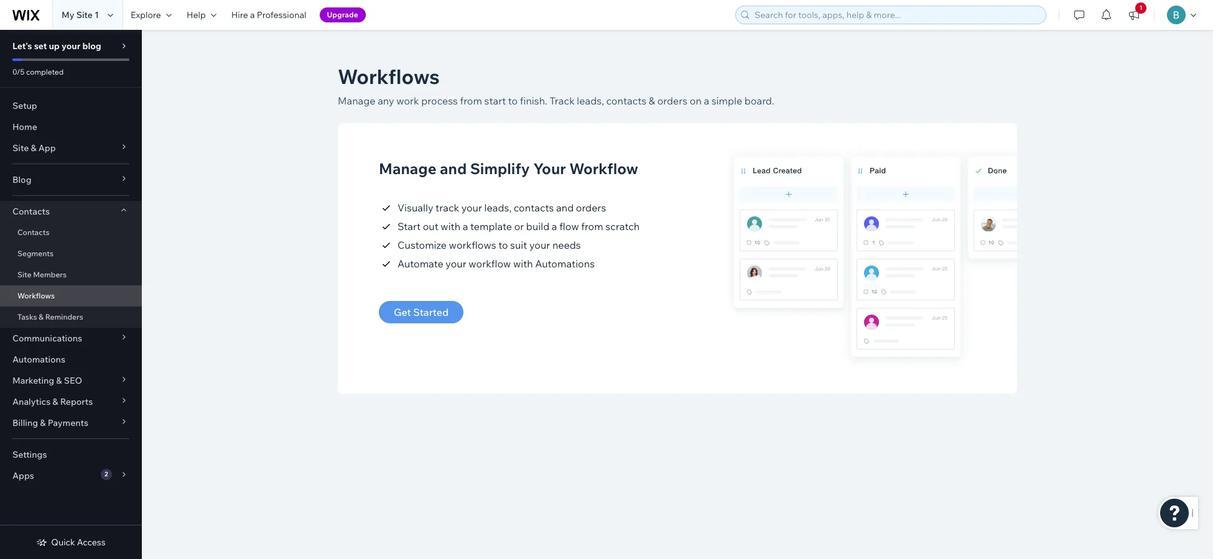 Task type: describe. For each thing, give the bounding box(es) containing it.
tasks & reminders link
[[0, 307, 142, 328]]

blog button
[[0, 169, 142, 190]]

track
[[436, 202, 459, 214]]

automations link
[[0, 349, 142, 370]]

template
[[470, 220, 512, 233]]

or
[[514, 220, 524, 233]]

marketing
[[12, 375, 54, 386]]

& for seo
[[56, 375, 62, 386]]

from inside workflows manage any work process from start to finish. track leads, contacts & orders on a simple board.
[[460, 95, 482, 107]]

marketing & seo
[[12, 375, 82, 386]]

setup link
[[0, 95, 142, 116]]

a up workflows
[[463, 220, 468, 233]]

1 vertical spatial leads,
[[485, 202, 512, 214]]

automate your workflow with automations
[[398, 258, 595, 270]]

billing
[[12, 418, 38, 429]]

segments link
[[0, 243, 142, 264]]

flow
[[560, 220, 579, 233]]

0 horizontal spatial 1
[[95, 9, 99, 21]]

my
[[62, 9, 74, 21]]

suit
[[510, 239, 527, 251]]

marketing & seo button
[[0, 370, 142, 391]]

analytics
[[12, 396, 51, 408]]

help button
[[179, 0, 224, 30]]

process
[[421, 95, 458, 107]]

contacts link
[[0, 222, 142, 243]]

members
[[33, 270, 67, 279]]

site & app
[[12, 143, 56, 154]]

0 horizontal spatial and
[[440, 159, 467, 178]]

quick access button
[[36, 537, 106, 548]]

your down build
[[530, 239, 550, 251]]

hire
[[231, 9, 248, 21]]

up
[[49, 40, 60, 52]]

billing & payments
[[12, 418, 88, 429]]

contacts for "contacts" popup button
[[12, 206, 50, 217]]

needs
[[553, 239, 581, 251]]

upgrade
[[327, 10, 358, 19]]

let's
[[12, 40, 32, 52]]

build
[[526, 220, 550, 233]]

analytics & reports
[[12, 396, 93, 408]]

site members
[[17, 270, 67, 279]]

completed
[[26, 67, 64, 77]]

communications button
[[0, 328, 142, 349]]

simplify
[[470, 159, 530, 178]]

start out with a template or build a flow from scratch
[[398, 220, 640, 233]]

workflow
[[570, 159, 639, 178]]

& for reminders
[[39, 312, 44, 322]]

visually track your leads, contacts and orders
[[398, 202, 606, 214]]

customize
[[398, 239, 447, 251]]

automate
[[398, 258, 444, 270]]

work
[[397, 95, 419, 107]]

simple
[[712, 95, 743, 107]]

a left flow
[[552, 220, 557, 233]]

1 inside 1 button
[[1140, 4, 1143, 12]]

start
[[484, 95, 506, 107]]

workflows for workflows manage any work process from start to finish. track leads, contacts & orders on a simple board.
[[338, 64, 440, 89]]

out
[[423, 220, 439, 233]]

workflows link
[[0, 286, 142, 307]]

finish.
[[520, 95, 548, 107]]

workflow
[[469, 258, 511, 270]]

segments
[[17, 249, 54, 258]]

automations inside automations link
[[12, 354, 65, 365]]

professional
[[257, 9, 307, 21]]

1 horizontal spatial and
[[556, 202, 574, 214]]

analytics & reports button
[[0, 391, 142, 413]]

0 vertical spatial site
[[76, 9, 93, 21]]

& for app
[[31, 143, 36, 154]]

on
[[690, 95, 702, 107]]

Search for tools, apps, help & more... field
[[751, 6, 1042, 24]]

1 horizontal spatial automations
[[535, 258, 595, 270]]

get started
[[394, 306, 449, 319]]

workflows for workflows
[[17, 291, 55, 301]]

get
[[394, 306, 411, 319]]

hire a professional
[[231, 9, 307, 21]]

help
[[187, 9, 206, 21]]

workflows manage any work process from start to finish. track leads, contacts & orders on a simple board.
[[338, 64, 775, 107]]

1 vertical spatial orders
[[576, 202, 606, 214]]

tasks
[[17, 312, 37, 322]]

0/5
[[12, 67, 25, 77]]

seo
[[64, 375, 82, 386]]

site for site members
[[17, 270, 31, 279]]

apps
[[12, 470, 34, 482]]

1 button
[[1121, 0, 1148, 30]]

a inside workflows manage any work process from start to finish. track leads, contacts & orders on a simple board.
[[704, 95, 710, 107]]

board.
[[745, 95, 775, 107]]

my site 1
[[62, 9, 99, 21]]

customize workflows to suit your needs
[[398, 239, 581, 251]]



Task type: locate. For each thing, give the bounding box(es) containing it.
0 vertical spatial and
[[440, 159, 467, 178]]

settings
[[12, 449, 47, 461]]

1 horizontal spatial leads,
[[577, 95, 604, 107]]

scratch
[[606, 220, 640, 233]]

& left 'on'
[[649, 95, 655, 107]]

tasks & reminders
[[17, 312, 83, 322]]

0 vertical spatial to
[[508, 95, 518, 107]]

0 horizontal spatial from
[[460, 95, 482, 107]]

& left reports
[[52, 396, 58, 408]]

from right flow
[[581, 220, 603, 233]]

& inside workflows manage any work process from start to finish. track leads, contacts & orders on a simple board.
[[649, 95, 655, 107]]

contacts
[[12, 206, 50, 217], [17, 228, 49, 237]]

and
[[440, 159, 467, 178], [556, 202, 574, 214]]

contacts inside popup button
[[12, 206, 50, 217]]

settings link
[[0, 444, 142, 465]]

site inside site & app popup button
[[12, 143, 29, 154]]

app
[[38, 143, 56, 154]]

& inside popup button
[[31, 143, 36, 154]]

your right track
[[462, 202, 482, 214]]

to left suit
[[499, 239, 508, 251]]

track
[[550, 95, 575, 107]]

& for payments
[[40, 418, 46, 429]]

site & app button
[[0, 138, 142, 159]]

0 vertical spatial orders
[[658, 95, 688, 107]]

leads,
[[577, 95, 604, 107], [485, 202, 512, 214]]

quick access
[[51, 537, 106, 548]]

1 vertical spatial and
[[556, 202, 574, 214]]

1 vertical spatial manage
[[379, 159, 437, 178]]

your down workflows
[[446, 258, 467, 270]]

1 vertical spatial automations
[[12, 354, 65, 365]]

0 vertical spatial with
[[441, 220, 461, 233]]

site
[[76, 9, 93, 21], [12, 143, 29, 154], [17, 270, 31, 279]]

0 horizontal spatial manage
[[338, 95, 376, 107]]

workflows down site members
[[17, 291, 55, 301]]

contacts up segments
[[17, 228, 49, 237]]

workflows up any
[[338, 64, 440, 89]]

0 vertical spatial automations
[[535, 258, 595, 270]]

1 horizontal spatial workflows
[[338, 64, 440, 89]]

quick
[[51, 537, 75, 548]]

1 vertical spatial contacts
[[17, 228, 49, 237]]

workflows inside 'workflows' link
[[17, 291, 55, 301]]

to right start in the left top of the page
[[508, 95, 518, 107]]

your
[[533, 159, 566, 178]]

1 vertical spatial with
[[513, 258, 533, 270]]

1 vertical spatial workflows
[[17, 291, 55, 301]]

1 vertical spatial to
[[499, 239, 508, 251]]

to
[[508, 95, 518, 107], [499, 239, 508, 251]]

set
[[34, 40, 47, 52]]

site inside site members link
[[17, 270, 31, 279]]

0 horizontal spatial workflows
[[17, 291, 55, 301]]

a right 'on'
[[704, 95, 710, 107]]

automations down "needs"
[[535, 258, 595, 270]]

0 vertical spatial leads,
[[577, 95, 604, 107]]

your right up
[[62, 40, 80, 52]]

0 horizontal spatial automations
[[12, 354, 65, 365]]

1 horizontal spatial orders
[[658, 95, 688, 107]]

orders up flow
[[576, 202, 606, 214]]

1 horizontal spatial manage
[[379, 159, 437, 178]]

home link
[[0, 116, 142, 138]]

& for reports
[[52, 396, 58, 408]]

contacts for contacts link at top left
[[17, 228, 49, 237]]

payments
[[48, 418, 88, 429]]

contacts button
[[0, 201, 142, 222]]

workflows inside workflows manage any work process from start to finish. track leads, contacts & orders on a simple board.
[[338, 64, 440, 89]]

reminders
[[45, 312, 83, 322]]

& left seo
[[56, 375, 62, 386]]

from
[[460, 95, 482, 107], [581, 220, 603, 233]]

reports
[[60, 396, 93, 408]]

0 horizontal spatial with
[[441, 220, 461, 233]]

0 horizontal spatial orders
[[576, 202, 606, 214]]

and up track
[[440, 159, 467, 178]]

leads, up template on the left top of the page
[[485, 202, 512, 214]]

upgrade button
[[320, 7, 366, 22]]

manage
[[338, 95, 376, 107], [379, 159, 437, 178]]

any
[[378, 95, 394, 107]]

and up flow
[[556, 202, 574, 214]]

0 vertical spatial contacts
[[12, 206, 50, 217]]

started
[[413, 306, 449, 319]]

0 vertical spatial from
[[460, 95, 482, 107]]

your
[[62, 40, 80, 52], [462, 202, 482, 214], [530, 239, 550, 251], [446, 258, 467, 270]]

1 horizontal spatial from
[[581, 220, 603, 233]]

& right tasks
[[39, 312, 44, 322]]

1 vertical spatial contacts
[[514, 202, 554, 214]]

1 vertical spatial from
[[581, 220, 603, 233]]

let's set up your blog
[[12, 40, 101, 52]]

1 horizontal spatial with
[[513, 258, 533, 270]]

leads, right track
[[577, 95, 604, 107]]

2
[[105, 470, 108, 479]]

site right my
[[76, 9, 93, 21]]

manage left any
[[338, 95, 376, 107]]

a right 'hire'
[[250, 9, 255, 21]]

setup
[[12, 100, 37, 111]]

1 horizontal spatial contacts
[[607, 95, 647, 107]]

hire a professional link
[[224, 0, 314, 30]]

with
[[441, 220, 461, 233], [513, 258, 533, 270]]

&
[[649, 95, 655, 107], [31, 143, 36, 154], [39, 312, 44, 322], [56, 375, 62, 386], [52, 396, 58, 408], [40, 418, 46, 429]]

a
[[250, 9, 255, 21], [704, 95, 710, 107], [463, 220, 468, 233], [552, 220, 557, 233]]

to inside workflows manage any work process from start to finish. track leads, contacts & orders on a simple board.
[[508, 95, 518, 107]]

0 horizontal spatial contacts
[[514, 202, 554, 214]]

communications
[[12, 333, 82, 344]]

1 horizontal spatial 1
[[1140, 4, 1143, 12]]

explore
[[131, 9, 161, 21]]

0 vertical spatial contacts
[[607, 95, 647, 107]]

get started button
[[379, 301, 464, 324]]

manage up visually
[[379, 159, 437, 178]]

& left app on the top left
[[31, 143, 36, 154]]

2 vertical spatial site
[[17, 270, 31, 279]]

access
[[77, 537, 106, 548]]

workflows
[[338, 64, 440, 89], [17, 291, 55, 301]]

site down segments
[[17, 270, 31, 279]]

with down track
[[441, 220, 461, 233]]

orders inside workflows manage any work process from start to finish. track leads, contacts & orders on a simple board.
[[658, 95, 688, 107]]

blog
[[12, 174, 31, 185]]

& right billing
[[40, 418, 46, 429]]

manage inside workflows manage any work process from start to finish. track leads, contacts & orders on a simple board.
[[338, 95, 376, 107]]

site for site & app
[[12, 143, 29, 154]]

start
[[398, 220, 421, 233]]

0 vertical spatial manage
[[338, 95, 376, 107]]

site down home
[[12, 143, 29, 154]]

automations up marketing
[[12, 354, 65, 365]]

0/5 completed
[[12, 67, 64, 77]]

blog
[[82, 40, 101, 52]]

home
[[12, 121, 37, 133]]

1 vertical spatial site
[[12, 143, 29, 154]]

automations
[[535, 258, 595, 270], [12, 354, 65, 365]]

0 vertical spatial workflows
[[338, 64, 440, 89]]

contacts inside workflows manage any work process from start to finish. track leads, contacts & orders on a simple board.
[[607, 95, 647, 107]]

billing & payments button
[[0, 413, 142, 434]]

from left start in the left top of the page
[[460, 95, 482, 107]]

contacts
[[607, 95, 647, 107], [514, 202, 554, 214]]

your inside "sidebar" element
[[62, 40, 80, 52]]

with down suit
[[513, 258, 533, 270]]

sidebar element
[[0, 30, 142, 559]]

site members link
[[0, 264, 142, 286]]

visually
[[398, 202, 433, 214]]

manage and simplify your workflow
[[379, 159, 639, 178]]

workflows
[[449, 239, 496, 251]]

orders left 'on'
[[658, 95, 688, 107]]

0 horizontal spatial leads,
[[485, 202, 512, 214]]

leads, inside workflows manage any work process from start to finish. track leads, contacts & orders on a simple board.
[[577, 95, 604, 107]]

contacts down "blog"
[[12, 206, 50, 217]]



Task type: vqa. For each thing, say whether or not it's contained in the screenshot.
the Marketing & SEO
yes



